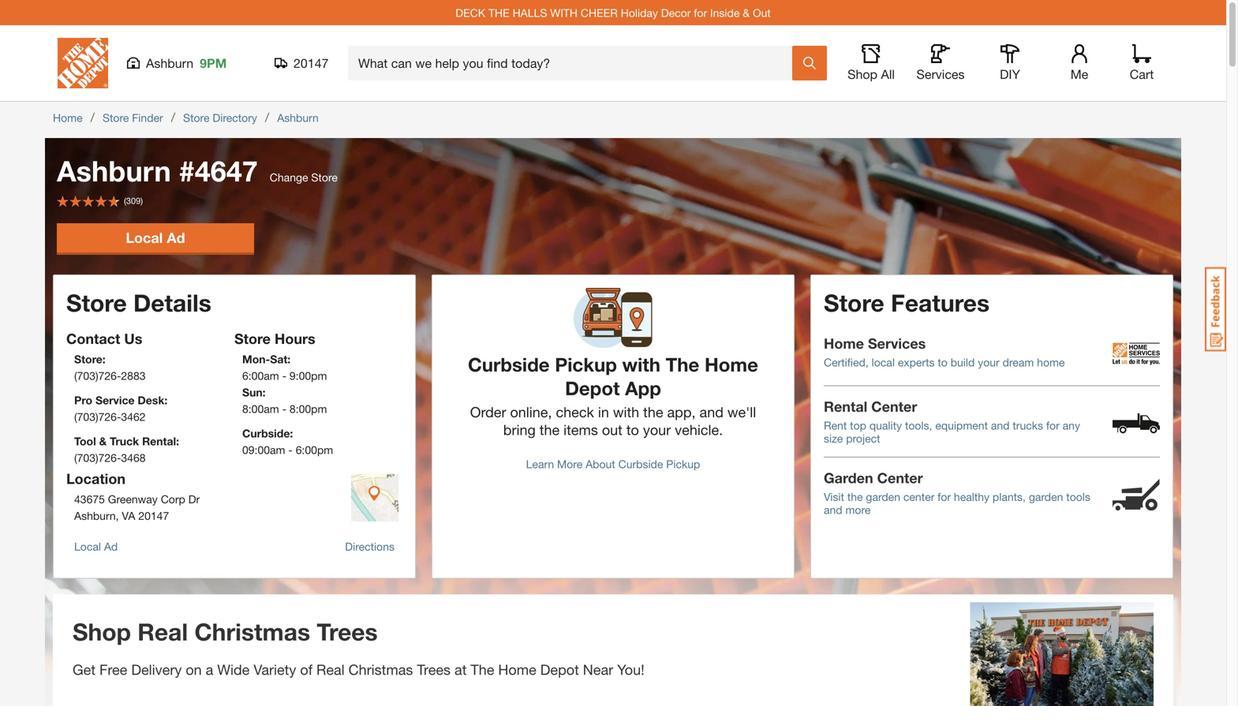 Task type: describe. For each thing, give the bounding box(es) containing it.
8:00pm
[[290, 402, 327, 415]]

pickup inside curbside pickup with the home depot app order online, check in with the app, and we'll bring the items out to your vehicle.
[[555, 353, 617, 376]]

curbside pickup with the home depot app order online, check in with the app, and we'll bring the items out to your vehicle.
[[468, 353, 758, 438]]

1 horizontal spatial pickup
[[666, 458, 700, 471]]

6:00pm
[[296, 443, 333, 456]]

0 vertical spatial with
[[622, 353, 660, 376]]

local
[[872, 356, 895, 369]]

20147 button
[[275, 55, 329, 71]]

get
[[73, 661, 95, 678]]

cheer
[[581, 6, 618, 19]]

to inside home services certified, local experts to build your dream home
[[938, 356, 948, 369]]

and inside 'rental center rent top quality tools, equipment and trucks for any size project'
[[991, 419, 1010, 432]]

in
[[598, 404, 609, 421]]

features
[[891, 289, 990, 317]]

curbside:
[[242, 427, 293, 440]]

project
[[846, 432, 880, 445]]

decor
[[661, 6, 691, 19]]

app
[[625, 377, 661, 399]]

trucks
[[1013, 419, 1043, 432]]

more
[[557, 458, 582, 471]]

online,
[[510, 404, 552, 421]]

image title image for garden center
[[1113, 479, 1160, 511]]

cart
[[1130, 67, 1154, 82]]

me
[[1071, 67, 1088, 82]]

finder
[[132, 111, 163, 124]]

1 vertical spatial the
[[540, 421, 560, 438]]

greenway
[[108, 493, 158, 506]]

1 vertical spatial local ad link
[[74, 532, 118, 561]]

learn more about curbside pickup link
[[445, 450, 781, 479]]

ashburn link
[[277, 111, 319, 124]]

tools
[[1066, 490, 1090, 503]]

car with trunk open and app image
[[574, 288, 653, 350]]

ashburn for ashburn
[[277, 111, 319, 124]]

309
[[126, 196, 141, 206]]

dr
[[188, 493, 200, 506]]

home services certified, local experts to build your dream home
[[824, 335, 1065, 369]]

truck
[[110, 435, 139, 448]]

navigate to real christmas trees selection page image
[[970, 602, 1154, 706]]

shop all
[[848, 67, 895, 82]]

dream
[[1003, 356, 1034, 369]]

tool
[[74, 435, 96, 448]]

your inside home services certified, local experts to build your dream home
[[978, 356, 1000, 369]]

1 vertical spatial depot
[[540, 661, 579, 678]]

0 vertical spatial local ad link
[[57, 223, 254, 253]]

image title image for home services
[[1113, 330, 1160, 378]]

learn more about curbside pickup
[[526, 458, 700, 471]]

learn
[[526, 458, 554, 471]]

tool & truck rental : (703)726-3468
[[74, 435, 182, 464]]

store right change
[[311, 171, 338, 184]]

shop all button
[[846, 44, 896, 82]]

1 vertical spatial local
[[74, 540, 101, 553]]

0 horizontal spatial real
[[138, 618, 188, 646]]

the inside curbside pickup with the home depot app order online, check in with the app, and we'll bring the items out to your vehicle.
[[666, 353, 699, 376]]

mon-
[[242, 353, 270, 366]]

1 vertical spatial -
[[282, 402, 286, 415]]

center
[[903, 490, 934, 503]]

deck the halls with cheer holiday decor for inside & out
[[455, 6, 771, 19]]

us
[[124, 330, 142, 347]]

experts
[[898, 356, 935, 369]]

1 horizontal spatial local
[[126, 229, 163, 246]]

( 309 )
[[124, 196, 143, 206]]

near
[[583, 661, 613, 678]]

map preview image
[[351, 474, 398, 522]]

home link
[[53, 111, 83, 124]]

top
[[850, 419, 866, 432]]

curbside: 09:00am - 6:00pm
[[242, 427, 333, 456]]

holiday
[[621, 6, 658, 19]]

store for store features
[[824, 289, 884, 317]]

quality
[[869, 419, 902, 432]]

for inside garden center visit the garden center for healthy plants, garden tools and more
[[938, 490, 951, 503]]

0 horizontal spatial the
[[471, 661, 494, 678]]

pro
[[74, 394, 92, 407]]

ashburn 9pm
[[146, 56, 227, 71]]

garden center visit the garden center for healthy plants, garden tools and more
[[824, 469, 1090, 516]]

garden
[[824, 469, 873, 486]]

certified,
[[824, 356, 869, 369]]

contact us store : (703)726-2883
[[66, 330, 146, 382]]

delivery
[[131, 661, 182, 678]]

more
[[845, 503, 871, 516]]

home right at
[[498, 661, 536, 678]]

app,
[[667, 404, 696, 421]]

(703)726-2883 link
[[74, 369, 146, 382]]

home inside curbside pickup with the home depot app order online, check in with the app, and we'll bring the items out to your vehicle.
[[705, 353, 758, 376]]

we'll
[[727, 404, 756, 421]]

store for store hours mon-sat: 6:00am - 9:00pm sun: 8:00am - 8:00pm
[[234, 330, 271, 347]]

vehicle.
[[675, 421, 723, 438]]

rent
[[824, 419, 847, 432]]

shop for shop real christmas trees
[[73, 618, 131, 646]]

all
[[881, 67, 895, 82]]

deck
[[455, 6, 485, 19]]

items
[[563, 421, 598, 438]]

for inside 'rental center rent top quality tools, equipment and trucks for any size project'
[[1046, 419, 1060, 432]]

services button
[[915, 44, 966, 82]]

home
[[1037, 356, 1065, 369]]

pro service desk : (703)726-3462
[[74, 394, 171, 423]]

9:00pm
[[290, 369, 327, 382]]

sun:
[[242, 386, 266, 399]]

variety
[[254, 661, 296, 678]]

the inside garden center visit the garden center for healthy plants, garden tools and more
[[847, 490, 863, 503]]

at
[[455, 661, 467, 678]]

directions
[[345, 540, 395, 553]]

2883
[[121, 369, 146, 382]]

store inside the contact us store : (703)726-2883
[[74, 353, 102, 366]]

hours
[[275, 330, 315, 347]]

sat:
[[270, 353, 291, 366]]

map pin image
[[368, 486, 380, 501]]

rental inside 'tool & truck rental : (703)726-3468'
[[142, 435, 176, 448]]

image title image for rental center
[[1113, 414, 1160, 434]]

out
[[602, 421, 622, 438]]

1 vertical spatial curbside
[[618, 458, 663, 471]]

: inside 'tool & truck rental : (703)726-3468'
[[176, 435, 179, 448]]

equipment
[[935, 419, 988, 432]]

me button
[[1054, 44, 1105, 82]]

tools,
[[905, 419, 932, 432]]

desk
[[138, 394, 164, 407]]

0 vertical spatial -
[[282, 369, 286, 382]]

store finder link
[[103, 111, 163, 124]]



Task type: locate. For each thing, give the bounding box(es) containing it.
home inside home services certified, local experts to build your dream home
[[824, 335, 864, 352]]

2 horizontal spatial for
[[1046, 419, 1060, 432]]

center for garden center
[[877, 469, 923, 486]]

:
[[102, 353, 106, 366], [164, 394, 167, 407], [176, 435, 179, 448]]

change store
[[270, 171, 338, 184]]

(703)726- inside the contact us store : (703)726-2883
[[74, 369, 121, 382]]

0 horizontal spatial christmas
[[194, 618, 310, 646]]

1 horizontal spatial your
[[978, 356, 1000, 369]]

center inside 'rental center rent top quality tools, equipment and trucks for any size project'
[[871, 398, 917, 415]]

1 vertical spatial with
[[613, 404, 639, 421]]

directory
[[213, 111, 257, 124]]

1 horizontal spatial real
[[316, 661, 345, 678]]

1 vertical spatial services
[[868, 335, 926, 352]]

1 garden from the left
[[866, 490, 900, 503]]

1 horizontal spatial garden
[[1029, 490, 1063, 503]]

ashburn # 4647
[[57, 154, 258, 188]]

center
[[871, 398, 917, 415], [877, 469, 923, 486]]

2 vertical spatial :
[[176, 435, 179, 448]]

0 vertical spatial pickup
[[555, 353, 617, 376]]

2 vertical spatial -
[[288, 443, 293, 456]]

with
[[622, 353, 660, 376], [613, 404, 639, 421]]

2 horizontal spatial the
[[847, 490, 863, 503]]

store features
[[824, 289, 990, 317]]

your down app,
[[643, 421, 671, 438]]

0 vertical spatial trees
[[317, 618, 378, 646]]

2 vertical spatial (703)726-
[[74, 451, 121, 464]]

christmas right the of
[[349, 661, 413, 678]]

store down contact on the left top of the page
[[74, 353, 102, 366]]

1 vertical spatial center
[[877, 469, 923, 486]]

0 vertical spatial &
[[743, 6, 750, 19]]

to right out
[[626, 421, 639, 438]]

store up mon-
[[234, 330, 271, 347]]

real
[[138, 618, 188, 646], [316, 661, 345, 678]]

pickup
[[555, 353, 617, 376], [666, 458, 700, 471]]

for left any
[[1046, 419, 1060, 432]]

1 horizontal spatial trees
[[417, 661, 451, 678]]

services inside home services certified, local experts to build your dream home
[[868, 335, 926, 352]]

shop up free
[[73, 618, 131, 646]]

0 vertical spatial shop
[[848, 67, 877, 82]]

and inside garden center visit the garden center for healthy plants, garden tools and more
[[824, 503, 842, 516]]

store left directory
[[183, 111, 209, 124]]

the right at
[[471, 661, 494, 678]]

0 horizontal spatial trees
[[317, 618, 378, 646]]

center inside garden center visit the garden center for healthy plants, garden tools and more
[[877, 469, 923, 486]]

1 horizontal spatial and
[[824, 503, 842, 516]]

& inside 'tool & truck rental : (703)726-3468'
[[99, 435, 107, 448]]

feedback link image
[[1205, 267, 1226, 352]]

trees left at
[[417, 661, 451, 678]]

diy
[[1000, 67, 1020, 82]]

6:00am
[[242, 369, 279, 382]]

(703)726- inside pro service desk : (703)726-3462
[[74, 410, 121, 423]]

(703)726- down pro at the bottom left of the page
[[74, 410, 121, 423]]

1 vertical spatial (703)726-
[[74, 410, 121, 423]]

0 vertical spatial local
[[126, 229, 163, 246]]

va
[[122, 509, 135, 522]]

rental up rent
[[824, 398, 867, 415]]

(703)726- for pro
[[74, 410, 121, 423]]

check
[[556, 404, 594, 421]]

ashburn down the 43675
[[74, 509, 116, 522]]

change
[[270, 171, 308, 184]]

1 horizontal spatial shop
[[848, 67, 877, 82]]

for left inside
[[694, 6, 707, 19]]

shop inside button
[[848, 67, 877, 82]]

20147 inside "location 43675 greenway corp dr ashburn , va 20147"
[[138, 509, 169, 522]]

1 vertical spatial christmas
[[349, 661, 413, 678]]

and left trucks
[[991, 419, 1010, 432]]

diy button
[[985, 44, 1035, 82]]

2 horizontal spatial :
[[176, 435, 179, 448]]

0 horizontal spatial pickup
[[555, 353, 617, 376]]

(703)726- down 'tool'
[[74, 451, 121, 464]]

services up local
[[868, 335, 926, 352]]

the down app
[[643, 404, 663, 421]]

0 horizontal spatial curbside
[[468, 353, 550, 376]]

christmas
[[194, 618, 310, 646], [349, 661, 413, 678]]

0 vertical spatial for
[[694, 6, 707, 19]]

real right the of
[[316, 661, 345, 678]]

1 vertical spatial pickup
[[666, 458, 700, 471]]

to inside curbside pickup with the home depot app order online, check in with the app, and we'll bring the items out to your vehicle.
[[626, 421, 639, 438]]

(703)726- for contact
[[74, 369, 121, 382]]

curbside up order
[[468, 353, 550, 376]]

local ad down )
[[126, 229, 185, 246]]

inside
[[710, 6, 740, 19]]

garden left center
[[866, 490, 900, 503]]

0 horizontal spatial to
[[626, 421, 639, 438]]

0 vertical spatial local ad
[[126, 229, 185, 246]]

local ad link
[[57, 223, 254, 253], [74, 532, 118, 561]]

pickup down vehicle.
[[666, 458, 700, 471]]

1 vertical spatial shop
[[73, 618, 131, 646]]

garden left tools
[[1029, 490, 1063, 503]]

2 horizontal spatial and
[[991, 419, 1010, 432]]

0 horizontal spatial 20147
[[138, 509, 169, 522]]

1 vertical spatial trees
[[417, 661, 451, 678]]

- left 6:00pm on the left bottom of page
[[288, 443, 293, 456]]

0 horizontal spatial rental
[[142, 435, 176, 448]]

of
[[300, 661, 312, 678]]

home
[[53, 111, 83, 124], [824, 335, 864, 352], [705, 353, 758, 376], [498, 661, 536, 678]]

20147 right va
[[138, 509, 169, 522]]

store left finder
[[103, 111, 129, 124]]

trees up get free delivery on a wide variety of real christmas trees at the home depot near you!
[[317, 618, 378, 646]]

depot left near
[[540, 661, 579, 678]]

ad
[[167, 229, 185, 246], [104, 540, 118, 553]]

store inside 'store hours mon-sat: 6:00am - 9:00pm sun: 8:00am - 8:00pm'
[[234, 330, 271, 347]]

center for rental center
[[871, 398, 917, 415]]

: for service
[[164, 394, 167, 407]]

1 horizontal spatial &
[[743, 6, 750, 19]]

home up we'll
[[705, 353, 758, 376]]

0 horizontal spatial local ad
[[74, 540, 118, 553]]

shop for shop all
[[848, 67, 877, 82]]

the down online,
[[540, 421, 560, 438]]

1 vertical spatial the
[[471, 661, 494, 678]]

curbside inside curbside pickup with the home depot app order online, check in with the app, and we'll bring the items out to your vehicle.
[[468, 353, 550, 376]]

curbside right about
[[618, 458, 663, 471]]

image title image
[[1113, 330, 1160, 378], [1113, 414, 1160, 434], [1113, 479, 1160, 511]]

0 vertical spatial the
[[643, 404, 663, 421]]

0 vertical spatial your
[[978, 356, 1000, 369]]

0 horizontal spatial local
[[74, 540, 101, 553]]

ashburn left 9pm
[[146, 56, 193, 71]]

0 vertical spatial rental
[[824, 398, 867, 415]]

store hours mon-sat: 6:00am - 9:00pm sun: 8:00am - 8:00pm
[[234, 330, 327, 415]]

20147 up ashburn link
[[294, 56, 329, 71]]

the
[[643, 404, 663, 421], [540, 421, 560, 438], [847, 490, 863, 503]]

- right '8:00am'
[[282, 402, 286, 415]]

for right center
[[938, 490, 951, 503]]

1 horizontal spatial curbside
[[618, 458, 663, 471]]

0 vertical spatial services
[[916, 67, 965, 82]]

1 horizontal spatial to
[[938, 356, 948, 369]]

ad up details
[[167, 229, 185, 246]]

a
[[206, 661, 213, 678]]

ashburn down 20147 button
[[277, 111, 319, 124]]

0 vertical spatial center
[[871, 398, 917, 415]]

corp
[[161, 493, 185, 506]]

local ad link down ,
[[74, 532, 118, 561]]

1 horizontal spatial christmas
[[349, 661, 413, 678]]

2 vertical spatial the
[[847, 490, 863, 503]]

1 horizontal spatial rental
[[824, 398, 867, 415]]

0 vertical spatial 20147
[[294, 56, 329, 71]]

visit
[[824, 490, 844, 503]]

your
[[978, 356, 1000, 369], [643, 421, 671, 438]]

your inside curbside pickup with the home depot app order online, check in with the app, and we'll bring the items out to your vehicle.
[[643, 421, 671, 438]]

with
[[550, 6, 578, 19]]

cart link
[[1124, 44, 1159, 82]]

: inside the contact us store : (703)726-2883
[[102, 353, 106, 366]]

1 vertical spatial &
[[99, 435, 107, 448]]

0 horizontal spatial garden
[[866, 490, 900, 503]]

and left more
[[824, 503, 842, 516]]

1 vertical spatial ad
[[104, 540, 118, 553]]

1 vertical spatial 20147
[[138, 509, 169, 522]]

home down the home depot logo
[[53, 111, 83, 124]]

real up delivery
[[138, 618, 188, 646]]

1 vertical spatial for
[[1046, 419, 1060, 432]]

the up app,
[[666, 353, 699, 376]]

20147 inside button
[[294, 56, 329, 71]]

1 image title image from the top
[[1113, 330, 1160, 378]]

shop
[[848, 67, 877, 82], [73, 618, 131, 646]]

2 vertical spatial image title image
[[1113, 479, 1160, 511]]

store up 'certified,'
[[824, 289, 884, 317]]

with up app
[[622, 353, 660, 376]]

on
[[186, 661, 202, 678]]

and inside curbside pickup with the home depot app order online, check in with the app, and we'll bring the items out to your vehicle.
[[700, 404, 723, 421]]

3468
[[121, 451, 146, 464]]

ashburn up (
[[57, 154, 171, 188]]

1 (703)726- from the top
[[74, 369, 121, 382]]

center up quality
[[871, 398, 917, 415]]

0 vertical spatial curbside
[[468, 353, 550, 376]]

size
[[824, 432, 843, 445]]

)
[[141, 196, 143, 206]]

the
[[666, 353, 699, 376], [471, 661, 494, 678]]

halls
[[513, 6, 547, 19]]

depot up in
[[565, 377, 620, 399]]

0 vertical spatial depot
[[565, 377, 620, 399]]

store up contact on the left top of the page
[[66, 289, 127, 317]]

2 image title image from the top
[[1113, 414, 1160, 434]]

the down the garden
[[847, 490, 863, 503]]

shop left all
[[848, 67, 877, 82]]

to left build at the right bottom of page
[[938, 356, 948, 369]]

1 vertical spatial image title image
[[1113, 414, 1160, 434]]

local ad down ,
[[74, 540, 118, 553]]

(703)726- up pro at the bottom left of the page
[[74, 369, 121, 382]]

services right all
[[916, 67, 965, 82]]

1 horizontal spatial the
[[666, 353, 699, 376]]

curbside
[[468, 353, 550, 376], [618, 458, 663, 471]]

: right 'truck' at the left bottom of page
[[176, 435, 179, 448]]

& left out
[[743, 6, 750, 19]]

local ad link down )
[[57, 223, 254, 253]]

0 horizontal spatial &
[[99, 435, 107, 448]]

ashburn
[[146, 56, 193, 71], [277, 111, 319, 124], [57, 154, 171, 188], [74, 509, 116, 522]]

store for store details
[[66, 289, 127, 317]]

: up (703)726-2883 link
[[102, 353, 106, 366]]

directions link
[[345, 532, 395, 561]]

local down the 43675
[[74, 540, 101, 553]]

1 horizontal spatial the
[[643, 404, 663, 421]]

pickup up check
[[555, 353, 617, 376]]

What can we help you find today? search field
[[358, 47, 791, 80]]

depot inside curbside pickup with the home depot app order online, check in with the app, and we'll bring the items out to your vehicle.
[[565, 377, 620, 399]]

the home depot logo image
[[58, 38, 108, 88]]

0 horizontal spatial :
[[102, 353, 106, 366]]

0 vertical spatial (703)726-
[[74, 369, 121, 382]]

0 vertical spatial ad
[[167, 229, 185, 246]]

garden
[[866, 490, 900, 503], [1029, 490, 1063, 503]]

services inside button
[[916, 67, 965, 82]]

3 image title image from the top
[[1113, 479, 1160, 511]]

store directory link
[[183, 111, 257, 124]]

0 vertical spatial image title image
[[1113, 330, 1160, 378]]

0 vertical spatial christmas
[[194, 618, 310, 646]]

1 vertical spatial to
[[626, 421, 639, 438]]

& right 'tool'
[[99, 435, 107, 448]]

#
[[179, 154, 195, 188]]

0 horizontal spatial shop
[[73, 618, 131, 646]]

0 horizontal spatial and
[[700, 404, 723, 421]]

(
[[124, 196, 126, 206]]

service
[[95, 394, 135, 407]]

details
[[133, 289, 211, 317]]

ashburn for ashburn # 4647
[[57, 154, 171, 188]]

0 vertical spatial the
[[666, 353, 699, 376]]

for
[[694, 6, 707, 19], [1046, 419, 1060, 432], [938, 490, 951, 503]]

center up center
[[877, 469, 923, 486]]

3 (703)726- from the top
[[74, 451, 121, 464]]

local ad for bottom local ad link
[[74, 540, 118, 553]]

order
[[470, 404, 506, 421]]

with up out
[[613, 404, 639, 421]]

1 vertical spatial local ad
[[74, 540, 118, 553]]

1 vertical spatial rental
[[142, 435, 176, 448]]

1 vertical spatial real
[[316, 661, 345, 678]]

1 horizontal spatial ad
[[167, 229, 185, 246]]

free
[[99, 661, 127, 678]]

0 horizontal spatial ad
[[104, 540, 118, 553]]

: for us
[[102, 353, 106, 366]]

local down )
[[126, 229, 163, 246]]

contact
[[66, 330, 120, 347]]

: right service
[[164, 394, 167, 407]]

0 horizontal spatial for
[[694, 6, 707, 19]]

0 horizontal spatial your
[[643, 421, 671, 438]]

2 vertical spatial for
[[938, 490, 951, 503]]

43675
[[74, 493, 105, 506]]

christmas up wide
[[194, 618, 310, 646]]

store for store finder
[[103, 111, 129, 124]]

ashburn inside "location 43675 greenway corp dr ashburn , va 20147"
[[74, 509, 116, 522]]

build
[[951, 356, 975, 369]]

ashburn for ashburn 9pm
[[146, 56, 193, 71]]

1 vertical spatial :
[[164, 394, 167, 407]]

and up vehicle.
[[700, 404, 723, 421]]

2 garden from the left
[[1029, 490, 1063, 503]]

1 horizontal spatial 20147
[[294, 56, 329, 71]]

local ad for the topmost local ad link
[[126, 229, 185, 246]]

rental inside 'rental center rent top quality tools, equipment and trucks for any size project'
[[824, 398, 867, 415]]

your right build at the right bottom of page
[[978, 356, 1000, 369]]

0 vertical spatial :
[[102, 353, 106, 366]]

1 vertical spatial your
[[643, 421, 671, 438]]

0 vertical spatial to
[[938, 356, 948, 369]]

rental
[[824, 398, 867, 415], [142, 435, 176, 448]]

1 horizontal spatial local ad
[[126, 229, 185, 246]]

home up 'certified,'
[[824, 335, 864, 352]]

: inside pro service desk : (703)726-3462
[[164, 394, 167, 407]]

1 horizontal spatial :
[[164, 394, 167, 407]]

rental center rent top quality tools, equipment and trucks for any size project
[[824, 398, 1080, 445]]

store details
[[66, 289, 211, 317]]

rental up 3468
[[142, 435, 176, 448]]

- inside curbside: 09:00am - 6:00pm
[[288, 443, 293, 456]]

any
[[1063, 419, 1080, 432]]

shop real christmas trees
[[73, 618, 378, 646]]

local
[[126, 229, 163, 246], [74, 540, 101, 553]]

1 horizontal spatial for
[[938, 490, 951, 503]]

store for store directory
[[183, 111, 209, 124]]

ad down ,
[[104, 540, 118, 553]]

2 (703)726- from the top
[[74, 410, 121, 423]]

- down sat:
[[282, 369, 286, 382]]

(703)726- inside 'tool & truck rental : (703)726-3468'
[[74, 451, 121, 464]]



Task type: vqa. For each thing, say whether or not it's contained in the screenshot.
8:00pm at bottom
yes



